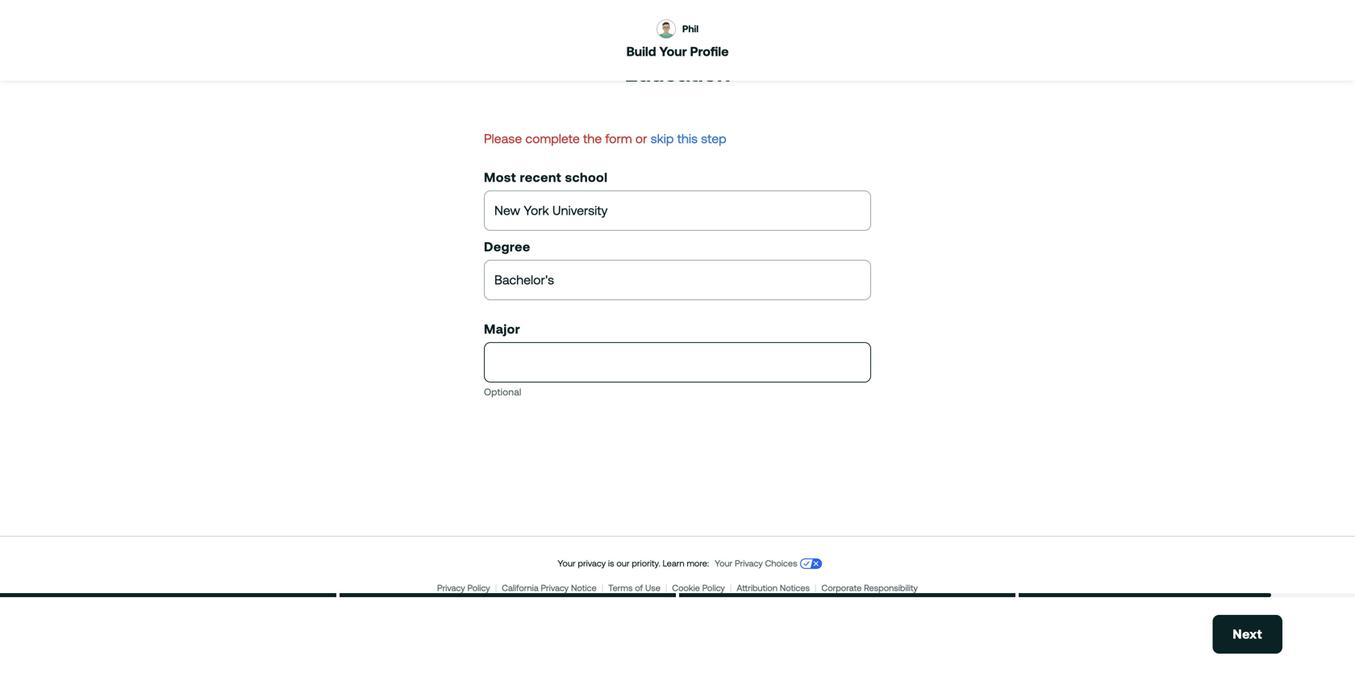 Task type: locate. For each thing, give the bounding box(es) containing it.
your right "more:"
[[715, 559, 733, 569]]

next button
[[1213, 615, 1283, 654]]

school
[[565, 170, 608, 185]]

privacy left california
[[437, 583, 465, 593]]

policy left california
[[468, 583, 490, 593]]

1 policy from the left
[[468, 583, 490, 593]]

your up education
[[660, 44, 687, 59]]

step
[[701, 131, 727, 146]]

2 horizontal spatial 100 percent progress bar
[[680, 593, 1016, 597]]

1 100 percent progress bar from the left
[[0, 593, 337, 597]]

privacy up attribution
[[735, 559, 763, 569]]

attribution
[[737, 583, 778, 593]]

1 horizontal spatial privacy
[[541, 583, 569, 593]]

terms
[[609, 583, 633, 593]]

priority.
[[632, 559, 661, 569]]

learn
[[663, 559, 685, 569]]

privacy policy link
[[437, 583, 490, 593]]

most recent school
[[484, 170, 608, 185]]

0 horizontal spatial policy
[[468, 583, 490, 593]]

california privacy notice
[[502, 583, 597, 593]]

of
[[635, 583, 643, 593]]

policy
[[468, 583, 490, 593], [703, 583, 725, 593]]

policy right cookie at the bottom of page
[[703, 583, 725, 593]]

0 horizontal spatial 100 percent progress bar
[[0, 593, 337, 597]]

100 percent progress bar
[[0, 593, 337, 597], [340, 593, 676, 597], [680, 593, 1016, 597]]

1 horizontal spatial 100 percent progress bar
[[340, 593, 676, 597]]

1 horizontal spatial your
[[660, 44, 687, 59]]

privacy left notice
[[541, 583, 569, 593]]

your left the privacy
[[558, 559, 576, 569]]

2 policy from the left
[[703, 583, 725, 593]]

build your profile
[[627, 44, 729, 59]]

1 horizontal spatial policy
[[703, 583, 725, 593]]

your privacy is our priority. learn more: your privacy choices
[[558, 559, 798, 569]]

cookie policy link
[[673, 583, 725, 593]]

is
[[608, 559, 615, 569]]

0 horizontal spatial privacy
[[437, 583, 465, 593]]

your
[[660, 44, 687, 59], [558, 559, 576, 569], [715, 559, 733, 569]]

privacy
[[735, 559, 763, 569], [437, 583, 465, 593], [541, 583, 569, 593]]

skip this step button
[[651, 129, 727, 149]]

degree
[[484, 239, 531, 254]]

notices
[[780, 583, 810, 593]]

build
[[627, 44, 657, 59]]

terms of use
[[609, 583, 661, 593]]



Task type: vqa. For each thing, say whether or not it's contained in the screenshot.
'O'
no



Task type: describe. For each thing, give the bounding box(es) containing it.
next
[[1234, 627, 1263, 642]]

responsibility
[[865, 583, 918, 593]]

use
[[646, 583, 661, 593]]

2 100 percent progress bar from the left
[[340, 593, 676, 597]]

please
[[484, 131, 522, 146]]

california privacy notice link
[[502, 583, 597, 593]]

policy for cookie policy
[[703, 583, 725, 593]]

Major text field
[[485, 343, 871, 382]]

corporate responsibility
[[822, 583, 918, 593]]

this
[[678, 131, 698, 146]]

75 percent progress bar
[[1019, 593, 1356, 597]]

cookie policy
[[673, 583, 725, 593]]

cookie
[[673, 583, 700, 593]]

corporate
[[822, 583, 862, 593]]

skip
[[651, 131, 674, 146]]

complete
[[526, 131, 580, 146]]

0 horizontal spatial your
[[558, 559, 576, 569]]

profile
[[691, 44, 729, 59]]

2 horizontal spatial your
[[715, 559, 733, 569]]

major
[[484, 322, 521, 337]]

form
[[606, 131, 632, 146]]

policy for privacy policy
[[468, 583, 490, 593]]

please complete the form or skip this step
[[484, 131, 727, 146]]

california
[[502, 583, 539, 593]]

3 100 percent progress bar from the left
[[680, 593, 1016, 597]]

or
[[636, 131, 648, 146]]

corporate responsibility link
[[822, 583, 918, 593]]

education
[[625, 61, 731, 86]]

2 horizontal spatial privacy
[[735, 559, 763, 569]]

phil
[[683, 23, 699, 34]]

recent
[[520, 170, 562, 185]]

phil avatar image
[[657, 19, 676, 39]]

terms of use link
[[609, 583, 661, 593]]

most
[[484, 170, 517, 185]]

Degree text field
[[485, 261, 871, 299]]

optional
[[484, 387, 522, 398]]

choices
[[766, 559, 798, 569]]

the
[[584, 131, 602, 146]]

notice
[[571, 583, 597, 593]]

Most recent school text field
[[485, 191, 871, 230]]

your privacy choices link
[[715, 559, 798, 569]]

attribution notices
[[737, 583, 810, 593]]

privacy
[[578, 559, 606, 569]]

privacy policy
[[437, 583, 490, 593]]

more:
[[687, 559, 710, 569]]

our
[[617, 559, 630, 569]]

attribution notices link
[[737, 583, 810, 593]]



